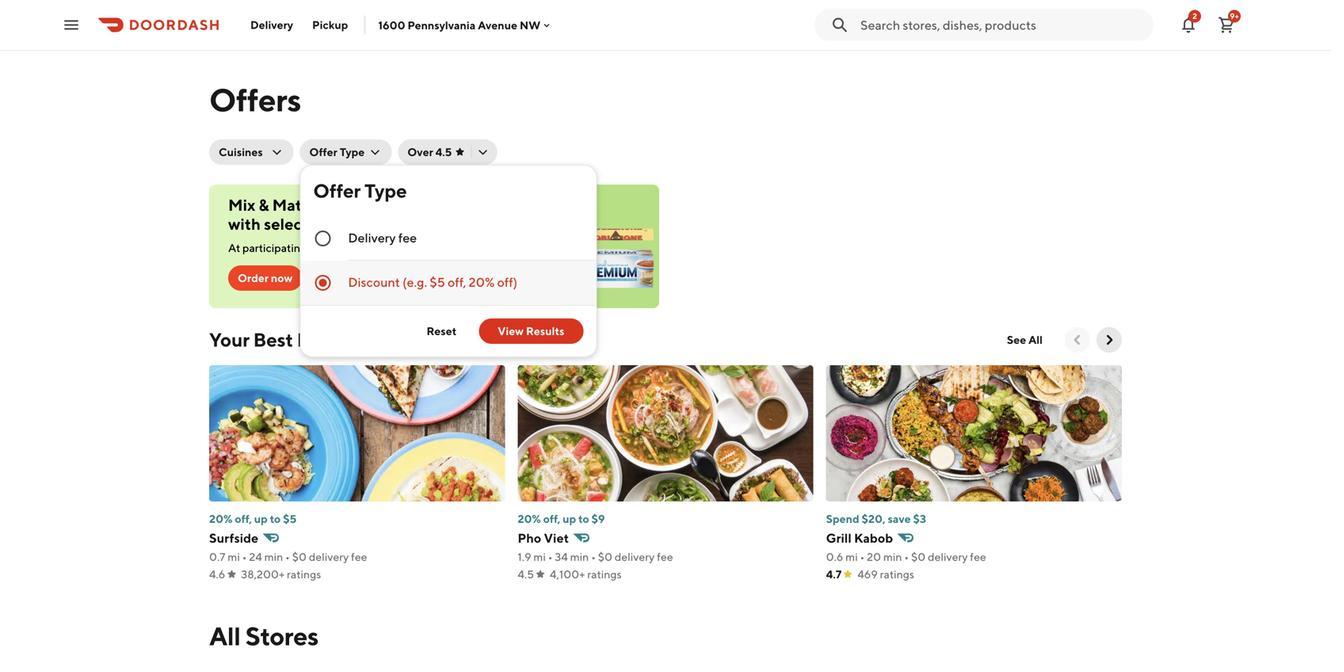 Task type: locate. For each thing, give the bounding box(es) containing it.
2 horizontal spatial 20%
[[518, 512, 541, 526]]

0 vertical spatial $5
[[430, 275, 445, 290]]

6 • from the left
[[905, 551, 909, 564]]

• left 34
[[548, 551, 553, 564]]

3 delivery from the left
[[928, 551, 968, 564]]

0 vertical spatial 4.5
[[436, 145, 452, 159]]

delivery left pickup
[[250, 18, 293, 31]]

34
[[555, 551, 568, 564]]

20%
[[469, 275, 495, 290], [209, 512, 233, 526], [518, 512, 541, 526]]

offer up the -
[[309, 145, 338, 159]]

0 horizontal spatial save
[[381, 196, 414, 214]]

min right the 24 on the bottom of the page
[[264, 551, 283, 564]]

5 • from the left
[[860, 551, 865, 564]]

save up more at left
[[381, 196, 414, 214]]

3 • from the left
[[548, 551, 553, 564]]

1 $0 from the left
[[292, 551, 307, 564]]

2 min from the left
[[570, 551, 589, 564]]

kabob
[[854, 531, 893, 546]]

0.7 mi • 24 min • $0 delivery fee
[[209, 551, 367, 564]]

& right the mix
[[259, 196, 269, 214]]

order
[[238, 271, 269, 285]]

$5 inside radio
[[430, 275, 445, 290]]

mi
[[228, 551, 240, 564], [534, 551, 546, 564], [846, 551, 858, 564]]

off, for pho viet
[[543, 512, 561, 526]]

1 vertical spatial 4.5
[[518, 568, 534, 581]]

2 up from the left
[[563, 512, 576, 526]]

0 horizontal spatial min
[[264, 551, 283, 564]]

save left $3
[[888, 512, 911, 526]]

fee for grill kabob
[[970, 551, 987, 564]]

2 ratings from the left
[[588, 568, 622, 581]]

delivery down 2,
[[348, 230, 396, 245]]

1 horizontal spatial to
[[579, 512, 589, 526]]

save inside mix & match - buy 2, save $2 with select halls & more at participating walgreens stores.
[[381, 196, 414, 214]]

0 horizontal spatial 4.5
[[436, 145, 452, 159]]

0 horizontal spatial mi
[[228, 551, 240, 564]]

your
[[209, 329, 250, 351]]

off, up surfside
[[235, 512, 252, 526]]

delivery
[[250, 18, 293, 31], [348, 230, 396, 245]]

4.7
[[826, 568, 842, 581]]

3 min from the left
[[884, 551, 902, 564]]

fee for surfside
[[351, 551, 367, 564]]

min right 34
[[570, 551, 589, 564]]

• up 4,100+ ratings
[[591, 551, 596, 564]]

2 mi from the left
[[534, 551, 546, 564]]

next button of carousel image
[[1102, 332, 1118, 348]]

1 vertical spatial delivery
[[348, 230, 396, 245]]

offer type up more at left
[[313, 180, 407, 202]]

1 horizontal spatial delivery
[[615, 551, 655, 564]]

reset
[[427, 325, 457, 338]]

4.6
[[209, 568, 225, 581]]

1 vertical spatial $5
[[283, 512, 297, 526]]

type up buy
[[340, 145, 365, 159]]

mix & match - buy 2, save $2 with select halls & more at participating walgreens stores.
[[228, 196, 436, 254]]

to
[[270, 512, 281, 526], [579, 512, 589, 526]]

see all link
[[998, 327, 1053, 353]]

delivery for delivery fee
[[348, 230, 396, 245]]

$5
[[430, 275, 445, 290], [283, 512, 297, 526]]

2 horizontal spatial ratings
[[880, 568, 915, 581]]

4.5 inside button
[[436, 145, 452, 159]]

1 vertical spatial &
[[352, 215, 362, 233]]

to left $9
[[579, 512, 589, 526]]

20% left off)
[[469, 275, 495, 290]]

offer up halls
[[313, 180, 361, 202]]

• up 38,200+ ratings
[[285, 551, 290, 564]]

mi right 1.9
[[534, 551, 546, 564]]

0 vertical spatial save
[[381, 196, 414, 214]]

fee
[[399, 230, 417, 245], [351, 551, 367, 564], [657, 551, 673, 564], [970, 551, 987, 564]]

2 horizontal spatial min
[[884, 551, 902, 564]]

delivery up 4,100+ ratings
[[615, 551, 655, 564]]

all stores
[[209, 621, 319, 651]]

$0 up 469 ratings
[[912, 551, 926, 564]]

1 horizontal spatial ratings
[[588, 568, 622, 581]]

1 horizontal spatial min
[[570, 551, 589, 564]]

halls
[[312, 215, 348, 233]]

type up more at left
[[365, 180, 407, 202]]

view results
[[498, 325, 565, 338]]

delivery right 20
[[928, 551, 968, 564]]

1 vertical spatial save
[[888, 512, 911, 526]]

to up 0.7 mi • 24 min • $0 delivery fee
[[270, 512, 281, 526]]

3 $0 from the left
[[912, 551, 926, 564]]

1 horizontal spatial all
[[1029, 333, 1043, 346]]

ratings for grill kabob
[[880, 568, 915, 581]]

0 vertical spatial offer
[[309, 145, 338, 159]]

over 4.5
[[408, 145, 452, 159]]

0 horizontal spatial delivery
[[309, 551, 349, 564]]

delivery
[[309, 551, 349, 564], [615, 551, 655, 564], [928, 551, 968, 564]]

offer type
[[309, 145, 365, 159], [313, 180, 407, 202]]

0 vertical spatial offer type
[[309, 145, 365, 159]]

off, inside radio
[[448, 275, 466, 290]]

up
[[254, 512, 268, 526], [563, 512, 576, 526]]

off, up viet
[[543, 512, 561, 526]]

option group
[[301, 216, 596, 305]]

•
[[242, 551, 247, 564], [285, 551, 290, 564], [548, 551, 553, 564], [591, 551, 596, 564], [860, 551, 865, 564], [905, 551, 909, 564]]

& down buy
[[352, 215, 362, 233]]

ratings down 0.7 mi • 24 min • $0 delivery fee
[[287, 568, 321, 581]]

ratings down 0.6 mi • 20 min • $0 delivery fee
[[880, 568, 915, 581]]

type
[[340, 145, 365, 159], [365, 180, 407, 202]]

1 delivery from the left
[[309, 551, 349, 564]]

1 horizontal spatial off,
[[448, 275, 466, 290]]

2 • from the left
[[285, 551, 290, 564]]

0 horizontal spatial $5
[[283, 512, 297, 526]]

all right see
[[1029, 333, 1043, 346]]

1 ratings from the left
[[287, 568, 321, 581]]

38,200+
[[241, 568, 285, 581]]

469 ratings
[[858, 568, 915, 581]]

-
[[323, 196, 330, 214]]

0 horizontal spatial delivery
[[250, 18, 293, 31]]

9+
[[1230, 11, 1239, 21]]

up up viet
[[563, 512, 576, 526]]

0 horizontal spatial $0
[[292, 551, 307, 564]]

• up 469 ratings
[[905, 551, 909, 564]]

0 horizontal spatial ratings
[[287, 568, 321, 581]]

save
[[381, 196, 414, 214], [888, 512, 911, 526]]

20% up surfside
[[209, 512, 233, 526]]

0 horizontal spatial to
[[270, 512, 281, 526]]

2 horizontal spatial off,
[[543, 512, 561, 526]]

1.9 mi • 34 min • $0 delivery fee
[[518, 551, 673, 564]]

with
[[228, 215, 261, 233]]

0 vertical spatial type
[[340, 145, 365, 159]]

• left 20
[[860, 551, 865, 564]]

3 mi from the left
[[846, 551, 858, 564]]

0 horizontal spatial up
[[254, 512, 268, 526]]

min
[[264, 551, 283, 564], [570, 551, 589, 564], [884, 551, 902, 564]]

2 horizontal spatial $0
[[912, 551, 926, 564]]

1 vertical spatial offer type
[[313, 180, 407, 202]]

1 min from the left
[[264, 551, 283, 564]]

up up surfside
[[254, 512, 268, 526]]

$5 right (e.g. at the left of the page
[[430, 275, 445, 290]]

$0 up 4,100+ ratings
[[598, 551, 613, 564]]

pickup button
[[303, 12, 358, 38]]

delivery for surfside
[[309, 551, 349, 564]]

4.5 down 1.9
[[518, 568, 534, 581]]

1 vertical spatial all
[[209, 621, 241, 651]]

0 vertical spatial &
[[259, 196, 269, 214]]

order now button
[[228, 266, 302, 291]]

at
[[228, 241, 240, 254]]

0 horizontal spatial off,
[[235, 512, 252, 526]]

1 vertical spatial offer
[[313, 180, 361, 202]]

min right 20
[[884, 551, 902, 564]]

delivery inside radio
[[348, 230, 396, 245]]

all left stores
[[209, 621, 241, 651]]

delivery inside button
[[250, 18, 293, 31]]

$0
[[292, 551, 307, 564], [598, 551, 613, 564], [912, 551, 926, 564]]

1 horizontal spatial mi
[[534, 551, 546, 564]]

mi for grill kabob
[[846, 551, 858, 564]]

20% up pho
[[518, 512, 541, 526]]

$0 for pho viet
[[598, 551, 613, 564]]

1 horizontal spatial 20%
[[469, 275, 495, 290]]

viet
[[544, 531, 569, 546]]

• left the 24 on the bottom of the page
[[242, 551, 247, 564]]

1 vertical spatial type
[[365, 180, 407, 202]]

1 horizontal spatial $5
[[430, 275, 445, 290]]

off, right (e.g. at the left of the page
[[448, 275, 466, 290]]

2
[[1193, 11, 1198, 21]]

4.5 right over
[[436, 145, 452, 159]]

0 horizontal spatial 20%
[[209, 512, 233, 526]]

2 delivery from the left
[[615, 551, 655, 564]]

2 $0 from the left
[[598, 551, 613, 564]]

now
[[271, 271, 293, 285]]

delivery up 38,200+ ratings
[[309, 551, 349, 564]]

delivery for grill kabob
[[928, 551, 968, 564]]

2 horizontal spatial delivery
[[928, 551, 968, 564]]

offer type up buy
[[309, 145, 365, 159]]

$0 for surfside
[[292, 551, 307, 564]]

2 to from the left
[[579, 512, 589, 526]]

$20,
[[862, 512, 886, 526]]

type inside button
[[340, 145, 365, 159]]

2 horizontal spatial mi
[[846, 551, 858, 564]]

0 horizontal spatial all
[[209, 621, 241, 651]]

delivery button
[[241, 12, 303, 38]]

reset button
[[417, 319, 466, 344]]

min for surfside
[[264, 551, 283, 564]]

all
[[1029, 333, 1043, 346], [209, 621, 241, 651]]

mi right '0.7'
[[228, 551, 240, 564]]

$0 up 38,200+ ratings
[[292, 551, 307, 564]]

$5 up 0.7 mi • 24 min • $0 delivery fee
[[283, 512, 297, 526]]

1 mi from the left
[[228, 551, 240, 564]]

ratings
[[287, 568, 321, 581], [588, 568, 622, 581], [880, 568, 915, 581]]

fee inside radio
[[399, 230, 417, 245]]

0.6 mi • 20 min • $0 delivery fee
[[826, 551, 987, 564]]

1 horizontal spatial $0
[[598, 551, 613, 564]]

ratings down 1.9 mi • 34 min • $0 delivery fee
[[588, 568, 622, 581]]

20% off, up to $9
[[518, 512, 605, 526]]

ratings for surfside
[[287, 568, 321, 581]]

grill
[[826, 531, 852, 546]]

mi for pho viet
[[534, 551, 546, 564]]

1 horizontal spatial up
[[563, 512, 576, 526]]

3 ratings from the left
[[880, 568, 915, 581]]

ratings for pho viet
[[588, 568, 622, 581]]

0 vertical spatial delivery
[[250, 18, 293, 31]]

1 to from the left
[[270, 512, 281, 526]]

1 horizontal spatial delivery
[[348, 230, 396, 245]]

mi right 0.6
[[846, 551, 858, 564]]

$2
[[418, 196, 436, 214]]

0 horizontal spatial &
[[259, 196, 269, 214]]

4.5
[[436, 145, 452, 159], [518, 568, 534, 581]]

1 up from the left
[[254, 512, 268, 526]]

over
[[408, 145, 433, 159]]

min for pho viet
[[570, 551, 589, 564]]

cuisines
[[219, 145, 263, 159]]

select
[[264, 215, 308, 233]]

off,
[[448, 275, 466, 290], [235, 512, 252, 526], [543, 512, 561, 526]]

open menu image
[[62, 15, 81, 34]]



Task type: describe. For each thing, give the bounding box(es) containing it.
Store search: begin typing to search for stores available on DoorDash text field
[[861, 16, 1145, 34]]

0 vertical spatial all
[[1029, 333, 1043, 346]]

pho
[[518, 531, 542, 546]]

0.7
[[209, 551, 226, 564]]

nw
[[520, 18, 541, 32]]

$3
[[914, 512, 927, 526]]

offer inside button
[[309, 145, 338, 159]]

20% for surfside
[[209, 512, 233, 526]]

Discount (e.g. $5 off, 20% off) radio
[[301, 261, 596, 305]]

$0 for grill kabob
[[912, 551, 926, 564]]

see all
[[1007, 333, 1043, 346]]

20% inside radio
[[469, 275, 495, 290]]

your best deals link
[[209, 327, 346, 353]]

offers
[[209, 81, 301, 119]]

view
[[498, 325, 524, 338]]

spend $20, save $3
[[826, 512, 927, 526]]

mix
[[228, 196, 255, 214]]

off, for surfside
[[235, 512, 252, 526]]

2,
[[365, 196, 378, 214]]

20% off, up to $5
[[209, 512, 297, 526]]

pickup
[[312, 18, 348, 31]]

offer type button
[[300, 140, 392, 165]]

4,100+ ratings
[[550, 568, 622, 581]]

1600 pennsylvania avenue nw button
[[378, 18, 553, 32]]

9+ button
[[1211, 9, 1243, 41]]

previous button of carousel image
[[1070, 332, 1086, 348]]

1600
[[378, 18, 405, 32]]

avenue
[[478, 18, 518, 32]]

min for grill kabob
[[884, 551, 902, 564]]

over 4.5 button
[[398, 140, 497, 165]]

notification bell image
[[1179, 15, 1198, 34]]

1 • from the left
[[242, 551, 247, 564]]

0.6
[[826, 551, 844, 564]]

pho viet
[[518, 531, 569, 546]]

4,100+
[[550, 568, 585, 581]]

pennsylvania
[[408, 18, 476, 32]]

deals
[[297, 329, 346, 351]]

1 items, open order cart image
[[1218, 15, 1237, 34]]

fee for pho viet
[[657, 551, 673, 564]]

$9
[[592, 512, 605, 526]]

38,200+ ratings
[[241, 568, 321, 581]]

469
[[858, 568, 878, 581]]

20
[[867, 551, 881, 564]]

Delivery fee radio
[[301, 216, 596, 261]]

to for pho viet
[[579, 512, 589, 526]]

1 horizontal spatial 4.5
[[518, 568, 534, 581]]

view results button
[[479, 319, 584, 344]]

best
[[253, 329, 293, 351]]

stores.
[[366, 241, 398, 254]]

mi for surfside
[[228, 551, 240, 564]]

discount
[[348, 275, 400, 290]]

(e.g.
[[403, 275, 427, 290]]

results
[[526, 325, 565, 338]]

1 horizontal spatial save
[[888, 512, 911, 526]]

surfside
[[209, 531, 259, 546]]

off)
[[497, 275, 518, 290]]

delivery for pho viet
[[615, 551, 655, 564]]

see
[[1007, 333, 1027, 346]]

walgreens
[[309, 241, 363, 254]]

cuisines button
[[209, 140, 294, 165]]

match
[[272, 196, 320, 214]]

your best deals
[[209, 329, 346, 351]]

buy
[[333, 196, 362, 214]]

discount (e.g. $5 off, 20% off)
[[348, 275, 518, 290]]

order now
[[238, 271, 293, 285]]

1 horizontal spatial &
[[352, 215, 362, 233]]

grill kabob
[[826, 531, 893, 546]]

24
[[249, 551, 262, 564]]

spend
[[826, 512, 860, 526]]

delivery for delivery
[[250, 18, 293, 31]]

more
[[365, 215, 403, 233]]

1600 pennsylvania avenue nw
[[378, 18, 541, 32]]

option group containing delivery fee
[[301, 216, 596, 305]]

stores
[[245, 621, 319, 651]]

up for surfside
[[254, 512, 268, 526]]

offer type inside offer type button
[[309, 145, 365, 159]]

delivery fee
[[348, 230, 417, 245]]

1.9
[[518, 551, 531, 564]]

20% for pho viet
[[518, 512, 541, 526]]

to for surfside
[[270, 512, 281, 526]]

participating
[[243, 241, 307, 254]]

up for pho viet
[[563, 512, 576, 526]]

4 • from the left
[[591, 551, 596, 564]]



Task type: vqa. For each thing, say whether or not it's contained in the screenshot.
the leftmost the Sponsored
no



